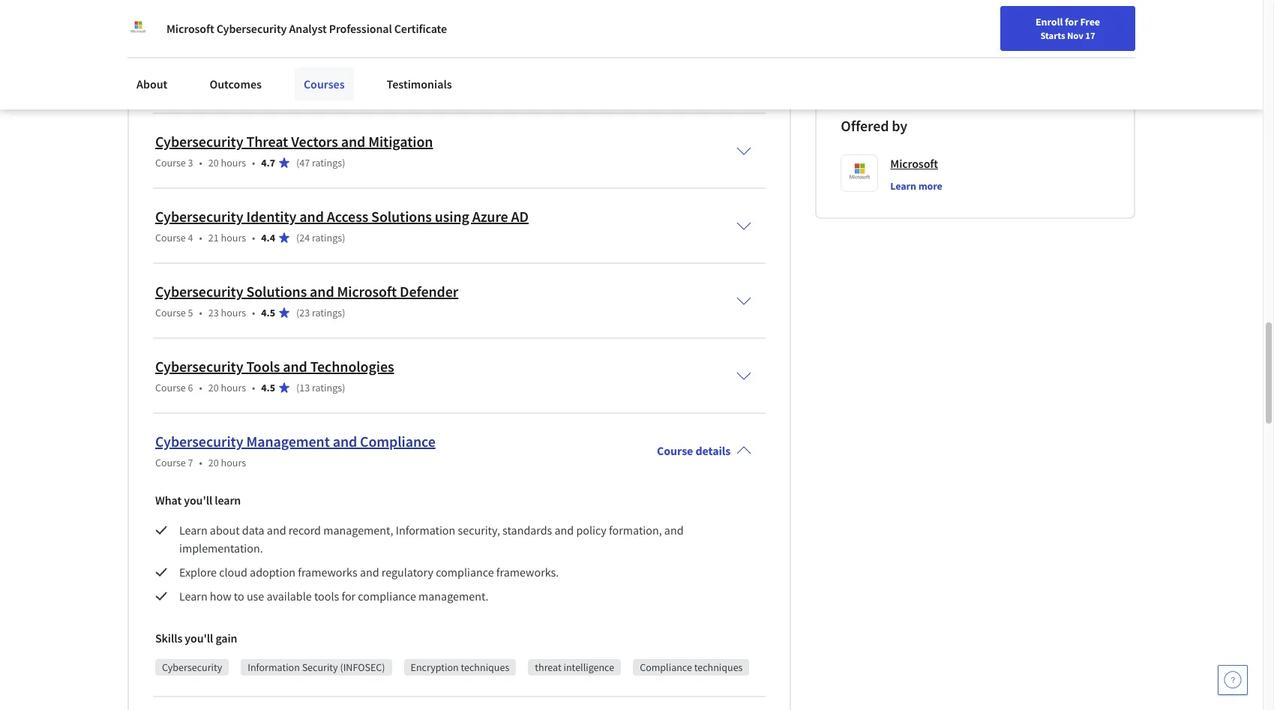 Task type: locate. For each thing, give the bounding box(es) containing it.
course left '6'
[[155, 381, 186, 394]]

( for tools
[[296, 381, 299, 394]]

None search field
[[214, 9, 574, 39]]

cybersecurity management and compliance course 7 • 20 hours
[[155, 432, 436, 469]]

cybersecurity for management
[[155, 432, 243, 451]]

( down networking
[[296, 81, 299, 94]]

ratings right 24
[[312, 231, 342, 244]]

course for course 5 • 23 hours •
[[155, 306, 186, 319]]

( 24 ratings )
[[296, 231, 345, 244]]

course left 3
[[155, 156, 186, 169]]

4 hours from the top
[[221, 306, 246, 319]]

cloud
[[219, 565, 247, 580]]

0 horizontal spatial 23
[[208, 306, 219, 319]]

record
[[288, 523, 321, 538]]

0 horizontal spatial compliance
[[358, 589, 416, 604]]

2 ( from the top
[[296, 156, 299, 169]]

information
[[396, 523, 455, 538], [248, 661, 300, 674]]

0 vertical spatial to
[[239, 57, 252, 76]]

policy
[[576, 523, 607, 538]]

cybersecurity identity and access solutions using azure ad
[[155, 207, 529, 226]]

•
[[252, 81, 255, 94], [199, 156, 202, 169], [252, 156, 255, 169], [199, 231, 202, 244], [252, 231, 255, 244], [199, 306, 202, 319], [252, 306, 255, 319], [199, 381, 202, 394], [252, 381, 255, 394], [199, 456, 202, 469]]

cybersecurity up course 5 • 23 hours •
[[155, 282, 243, 301]]

microsoft right microsoft icon on the top right
[[887, 46, 928, 59]]

course 3 • 20 hours •
[[155, 156, 255, 169]]

2 20 from the top
[[208, 381, 219, 394]]

1 vertical spatial compliance
[[640, 661, 692, 674]]

you'll for gain
[[185, 631, 213, 646]]

skills
[[155, 631, 182, 646]]

learn inside button
[[890, 179, 916, 193]]

1 vertical spatial information
[[248, 661, 300, 674]]

• right the 7
[[199, 456, 202, 469]]

for
[[1065, 15, 1078, 28], [341, 589, 356, 604]]

20 right '6'
[[208, 381, 219, 394]]

• right '6'
[[199, 381, 202, 394]]

) for access
[[342, 231, 345, 244]]

) for and
[[342, 156, 345, 169]]

information security (infosec)
[[248, 661, 385, 674]]

0 vertical spatial compliance
[[436, 565, 494, 580]]

1 horizontal spatial compliance
[[640, 661, 692, 674]]

0 horizontal spatial techniques
[[461, 661, 509, 674]]

access
[[327, 207, 368, 226]]

2 vertical spatial learn
[[179, 589, 207, 604]]

and left the policy
[[555, 523, 574, 538]]

4
[[188, 231, 193, 244]]

introduction to networking and cloud computing link
[[155, 57, 471, 76]]

and right management
[[333, 432, 357, 451]]

6 hours from the top
[[221, 456, 246, 469]]

( for threat
[[296, 156, 299, 169]]

course left "5"
[[155, 306, 186, 319]]

ratings for microsoft
[[312, 306, 342, 319]]

0 horizontal spatial information
[[248, 661, 300, 674]]

skills you'll gain
[[155, 631, 237, 646]]

to
[[239, 57, 252, 76], [234, 589, 244, 604]]

3
[[188, 156, 193, 169]]

threat
[[246, 132, 288, 151]]

) down cybersecurity identity and access solutions using azure ad link
[[342, 231, 345, 244]]

microsoft image
[[127, 18, 148, 39]]

5 hours from the top
[[221, 381, 246, 394]]

3 ( from the top
[[296, 231, 299, 244]]

to left the use
[[234, 589, 244, 604]]

23 down cybersecurity solutions and microsoft defender
[[299, 306, 310, 319]]

learn down what you'll learn
[[179, 523, 207, 538]]

microsoft link
[[890, 154, 938, 172]]

) right '47'
[[342, 156, 345, 169]]

learn down explore
[[179, 589, 207, 604]]

47
[[299, 156, 310, 169]]

1 horizontal spatial information
[[396, 523, 455, 538]]

0 vertical spatial 4.5
[[261, 306, 275, 319]]

cybersecurity tools and technologies link
[[155, 357, 394, 376]]

information up regulatory
[[396, 523, 455, 538]]

course left the 7
[[155, 456, 186, 469]]

what
[[155, 493, 182, 508]]

1 vertical spatial learn
[[179, 523, 207, 538]]

adoption
[[250, 565, 295, 580]]

2 4.5 from the top
[[261, 381, 275, 394]]

hours right '6'
[[221, 381, 246, 394]]

networking
[[255, 57, 330, 76]]

) down cybersecurity solutions and microsoft defender
[[342, 306, 345, 319]]

20 for threat
[[208, 156, 219, 169]]

hours for solutions
[[221, 306, 246, 319]]

7
[[188, 456, 193, 469]]

1 vertical spatial solutions
[[246, 282, 307, 301]]

cybersecurity up the 7
[[155, 432, 243, 451]]

cybersecurity solutions and microsoft defender
[[155, 282, 458, 301]]

and up 24
[[299, 207, 324, 226]]

ratings right '47'
[[312, 156, 342, 169]]

outcomes
[[210, 76, 262, 91]]

4.4
[[261, 231, 275, 244]]

management.
[[418, 589, 488, 604]]

( right 4.4
[[296, 231, 299, 244]]

0 vertical spatial 20
[[208, 156, 219, 169]]

you'll left learn on the left bottom of page
[[184, 493, 212, 508]]

hours right 21 at the top left of page
[[221, 231, 246, 244]]

for right tools
[[341, 589, 356, 604]]

information left security
[[248, 661, 300, 674]]

learn inside learn about data and record management, information security, standards and policy formation, and implementation.
[[179, 523, 207, 538]]

0 vertical spatial information
[[396, 523, 455, 538]]

compliance
[[436, 565, 494, 580], [358, 589, 416, 604]]

0 horizontal spatial for
[[341, 589, 356, 604]]

ratings for technologies
[[312, 381, 342, 394]]

20 inside cybersecurity management and compliance course 7 • 20 hours
[[208, 456, 219, 469]]

frameworks
[[298, 565, 357, 580]]

2 techniques from the left
[[694, 661, 743, 674]]

azure
[[472, 207, 508, 226]]

data
[[242, 523, 264, 538]]

course 2
[[155, 81, 193, 94]]

0 vertical spatial you'll
[[184, 493, 212, 508]]

learn
[[890, 179, 916, 193], [179, 523, 207, 538], [179, 589, 207, 604]]

1 vertical spatial 4.5
[[261, 381, 275, 394]]

ratings right "100"
[[317, 81, 347, 94]]

0 vertical spatial learn
[[890, 179, 916, 193]]

cybersecurity down skills you'll gain
[[162, 661, 222, 674]]

1 ( from the top
[[296, 81, 299, 94]]

5 ( from the top
[[296, 381, 299, 394]]

20 right the 7
[[208, 456, 219, 469]]

ratings down cybersecurity solutions and microsoft defender
[[312, 306, 342, 319]]

23 right "5"
[[208, 306, 219, 319]]

1 horizontal spatial for
[[1065, 15, 1078, 28]]

cybersecurity threat vectors and mitigation link
[[155, 132, 433, 151]]

threat intelligence
[[535, 661, 614, 674]]

course for course 2
[[155, 81, 186, 94]]

cybersecurity for solutions
[[155, 282, 243, 301]]

2 hours from the top
[[221, 156, 246, 169]]

1 horizontal spatial techniques
[[694, 661, 743, 674]]

cybersecurity tools and technologies
[[155, 357, 394, 376]]

2 vertical spatial 20
[[208, 456, 219, 469]]

0 horizontal spatial compliance
[[360, 432, 436, 451]]

threat
[[535, 661, 561, 674]]

3 20 from the top
[[208, 456, 219, 469]]

microsoft up "learn more"
[[890, 156, 938, 171]]

ratings right 13
[[312, 381, 342, 394]]

( down cybersecurity solutions and microsoft defender
[[296, 306, 299, 319]]

you'll
[[184, 493, 212, 508], [185, 631, 213, 646]]

1 20 from the top
[[208, 156, 219, 169]]

0 vertical spatial for
[[1065, 15, 1078, 28]]

4.5 down tools
[[261, 381, 275, 394]]

1 techniques from the left
[[461, 661, 509, 674]]

microsoft up ( 23 ratings )
[[337, 282, 397, 301]]

4 ( from the top
[[296, 306, 299, 319]]

1 vertical spatial for
[[341, 589, 356, 604]]

• left 4.7
[[252, 156, 255, 169]]

solutions left 'using'
[[371, 207, 432, 226]]

• right 3
[[199, 156, 202, 169]]

course
[[155, 81, 186, 94], [155, 156, 186, 169], [155, 231, 186, 244], [155, 306, 186, 319], [155, 381, 186, 394], [657, 443, 693, 458], [155, 456, 186, 469]]

ratings
[[317, 81, 347, 94], [312, 156, 342, 169], [312, 231, 342, 244], [312, 306, 342, 319], [312, 381, 342, 394]]

course for course 3 • 20 hours •
[[155, 156, 186, 169]]

5
[[188, 306, 193, 319]]

to up outcomes
[[239, 57, 252, 76]]

for inside enroll for free starts nov 17
[[1065, 15, 1078, 28]]

introduction
[[155, 57, 236, 76]]

course left 2
[[155, 81, 186, 94]]

24
[[299, 231, 310, 244]]

0 vertical spatial compliance
[[360, 432, 436, 451]]

by
[[892, 116, 907, 135]]

( 47 ratings )
[[296, 156, 345, 169]]

solutions up ( 23 ratings )
[[246, 282, 307, 301]]

standards
[[502, 523, 552, 538]]

4.5 for tools
[[261, 381, 275, 394]]

solutions
[[371, 207, 432, 226], [246, 282, 307, 301]]

1 horizontal spatial solutions
[[371, 207, 432, 226]]

hours right "5"
[[221, 306, 246, 319]]

0 horizontal spatial solutions
[[246, 282, 307, 301]]

cybersecurity up course 4 • 21 hours •
[[155, 207, 243, 226]]

1 vertical spatial 20
[[208, 381, 219, 394]]

cybersecurity for tools
[[155, 357, 243, 376]]

hours
[[221, 81, 246, 94], [221, 156, 246, 169], [221, 231, 246, 244], [221, 306, 246, 319], [221, 381, 246, 394], [221, 456, 246, 469]]

hours right 25
[[221, 81, 246, 94]]

cybersecurity up course 6 • 20 hours •
[[155, 357, 243, 376]]

course 5 • 23 hours •
[[155, 306, 255, 319]]

1 vertical spatial you'll
[[185, 631, 213, 646]]

20 right 3
[[208, 156, 219, 169]]

microsoft
[[166, 21, 214, 36], [887, 46, 928, 59], [890, 156, 938, 171], [337, 282, 397, 301]]

cybersecurity inside cybersecurity management and compliance course 7 • 20 hours
[[155, 432, 243, 451]]

course inside dropdown button
[[657, 443, 693, 458]]

tools
[[314, 589, 339, 604]]

hours left 4.7
[[221, 156, 246, 169]]

for up nov
[[1065, 15, 1078, 28]]

hours inside cybersecurity management and compliance course 7 • 20 hours
[[221, 456, 246, 469]]

and up 13
[[283, 357, 307, 376]]

learn
[[215, 493, 241, 508]]

course left 4 at the left top of the page
[[155, 231, 186, 244]]

(
[[296, 81, 299, 94], [296, 156, 299, 169], [296, 231, 299, 244], [296, 306, 299, 319], [296, 381, 299, 394]]

4.5 down cybersecurity solutions and microsoft defender
[[261, 306, 275, 319]]

learn down microsoft link
[[890, 179, 916, 193]]

security
[[302, 661, 338, 674]]

microsoft image
[[843, 29, 876, 62]]

cybersecurity management and compliance link
[[155, 432, 436, 451]]

english
[[975, 17, 1012, 32]]

hours up learn on the left bottom of page
[[221, 456, 246, 469]]

) down technologies at the bottom left of page
[[342, 381, 345, 394]]

nov
[[1067, 29, 1083, 41]]

3 hours from the top
[[221, 231, 246, 244]]

• right "5"
[[199, 306, 202, 319]]

( down cybersecurity threat vectors and mitigation link
[[296, 156, 299, 169]]

1 4.5 from the top
[[261, 306, 275, 319]]

compliance
[[360, 432, 436, 451], [640, 661, 692, 674]]

cybersecurity up course 3 • 20 hours • at the top of page
[[155, 132, 243, 151]]

cybersecurity for identity
[[155, 207, 243, 226]]

1 horizontal spatial 23
[[299, 306, 310, 319]]

21
[[208, 231, 219, 244]]

show notifications image
[[1060, 19, 1078, 37]]

course left details
[[657, 443, 693, 458]]

13
[[299, 381, 310, 394]]

introduction to networking and cloud computing
[[155, 57, 471, 76]]

you'll left gain
[[185, 631, 213, 646]]

( down cybersecurity tools and technologies
[[296, 381, 299, 394]]

compliance down explore cloud adoption frameworks and regulatory compliance frameworks.
[[358, 589, 416, 604]]

compliance up management.
[[436, 565, 494, 580]]

1 horizontal spatial compliance
[[436, 565, 494, 580]]



Task type: vqa. For each thing, say whether or not it's contained in the screenshot.


Task type: describe. For each thing, give the bounding box(es) containing it.
course 4 • 21 hours •
[[155, 231, 255, 244]]

course 6 • 20 hours •
[[155, 381, 255, 394]]

identity
[[246, 207, 297, 226]]

2
[[188, 81, 193, 94]]

and right vectors
[[341, 132, 365, 151]]

management,
[[323, 523, 393, 538]]

20 for tools
[[208, 381, 219, 394]]

4.5 for solutions
[[261, 306, 275, 319]]

learn for learn about data and record management, information security, standards and policy formation, and implementation.
[[179, 523, 207, 538]]

techniques for encryption techniques
[[461, 661, 509, 674]]

cybersecurity solutions and microsoft defender link
[[155, 282, 458, 301]]

defender
[[400, 282, 458, 301]]

what you'll learn
[[155, 493, 241, 508]]

compliance techniques
[[640, 661, 743, 674]]

regulatory
[[382, 565, 433, 580]]

information inside learn about data and record management, information security, standards and policy formation, and implementation.
[[396, 523, 455, 538]]

and up courses
[[332, 57, 357, 76]]

( 100 ratings )
[[296, 81, 350, 94]]

cybersecurity up networking
[[216, 21, 287, 36]]

available
[[267, 589, 312, 604]]

testimonials link
[[378, 67, 461, 100]]

cybersecurity identity and access solutions using azure ad link
[[155, 207, 529, 226]]

0 vertical spatial solutions
[[371, 207, 432, 226]]

outcomes link
[[201, 67, 271, 100]]

details
[[695, 443, 731, 458]]

mitigation
[[368, 132, 433, 151]]

4.7
[[261, 156, 275, 169]]

more
[[918, 179, 942, 193]]

encryption
[[411, 661, 459, 674]]

using
[[435, 207, 469, 226]]

1 hours from the top
[[221, 81, 246, 94]]

formation,
[[609, 523, 662, 538]]

course for course 4 • 21 hours •
[[155, 231, 186, 244]]

• up tools
[[252, 306, 255, 319]]

1 vertical spatial compliance
[[358, 589, 416, 604]]

course details button
[[645, 422, 764, 479]]

and inside cybersecurity management and compliance course 7 • 20 hours
[[333, 432, 357, 451]]

computing
[[400, 57, 471, 76]]

professional
[[329, 21, 392, 36]]

2 23 from the left
[[299, 306, 310, 319]]

hours for tools
[[221, 381, 246, 394]]

enroll for free starts nov 17
[[1036, 15, 1100, 41]]

use
[[247, 589, 264, 604]]

and right formation,
[[664, 523, 684, 538]]

hours for threat
[[221, 156, 246, 169]]

learn for learn more
[[890, 179, 916, 193]]

free
[[1080, 15, 1100, 28]]

cloud
[[360, 57, 397, 76]]

you'll for learn
[[184, 493, 212, 508]]

explore
[[179, 565, 217, 580]]

english button
[[948, 0, 1039, 49]]

starts
[[1040, 29, 1065, 41]]

course details
[[657, 443, 731, 458]]

100
[[299, 81, 315, 94]]

courses link
[[295, 67, 354, 100]]

ad
[[511, 207, 529, 226]]

( 23 ratings )
[[296, 306, 345, 319]]

6
[[188, 381, 193, 394]]

encryption techniques
[[411, 661, 509, 674]]

and left regulatory
[[360, 565, 379, 580]]

help center image
[[1224, 671, 1242, 689]]

offered by
[[841, 116, 907, 135]]

ratings for and
[[312, 156, 342, 169]]

cybersecurity threat vectors and mitigation
[[155, 132, 433, 151]]

offered
[[841, 116, 889, 135]]

tools
[[246, 357, 280, 376]]

ratings for access
[[312, 231, 342, 244]]

learn for learn how to use available tools for compliance management.
[[179, 589, 207, 604]]

) right courses
[[347, 81, 350, 94]]

• inside cybersecurity management and compliance course 7 • 20 hours
[[199, 456, 202, 469]]

frameworks.
[[496, 565, 559, 580]]

learn about data and record management, information security, standards and policy formation, and implementation.
[[179, 523, 686, 556]]

techniques for compliance techniques
[[694, 661, 743, 674]]

gain
[[216, 631, 237, 646]]

( 13 ratings )
[[296, 381, 345, 394]]

vectors
[[291, 132, 338, 151]]

17
[[1085, 29, 1095, 41]]

• right 4 at the left top of the page
[[199, 231, 202, 244]]

compliance inside cybersecurity management and compliance course 7 • 20 hours
[[360, 432, 436, 451]]

course for course 6 • 20 hours •
[[155, 381, 186, 394]]

management
[[246, 432, 330, 451]]

testimonials
[[387, 76, 452, 91]]

learn how to use available tools for compliance management.
[[179, 589, 488, 604]]

intelligence
[[564, 661, 614, 674]]

how
[[210, 589, 231, 604]]

) for microsoft
[[342, 306, 345, 319]]

• left 4.8
[[252, 81, 255, 94]]

25
[[208, 81, 219, 94]]

1 vertical spatial to
[[234, 589, 244, 604]]

hours for identity
[[221, 231, 246, 244]]

microsoft cybersecurity analyst professional certificate
[[166, 21, 447, 36]]

course for course details
[[657, 443, 693, 458]]

cybersecurity for threat
[[155, 132, 243, 151]]

implementation.
[[179, 541, 263, 556]]

analyst
[[289, 21, 327, 36]]

) for technologies
[[342, 381, 345, 394]]

1 23 from the left
[[208, 306, 219, 319]]

(infosec)
[[340, 661, 385, 674]]

course inside cybersecurity management and compliance course 7 • 20 hours
[[155, 456, 186, 469]]

security,
[[458, 523, 500, 538]]

and right data
[[267, 523, 286, 538]]

( for solutions
[[296, 306, 299, 319]]

• left 4.4
[[252, 231, 255, 244]]

• down tools
[[252, 381, 255, 394]]

about
[[136, 76, 168, 91]]

and up ( 23 ratings )
[[310, 282, 334, 301]]

microsoft up introduction
[[166, 21, 214, 36]]

( for identity
[[296, 231, 299, 244]]

certificate
[[394, 21, 447, 36]]

courses
[[304, 76, 345, 91]]



